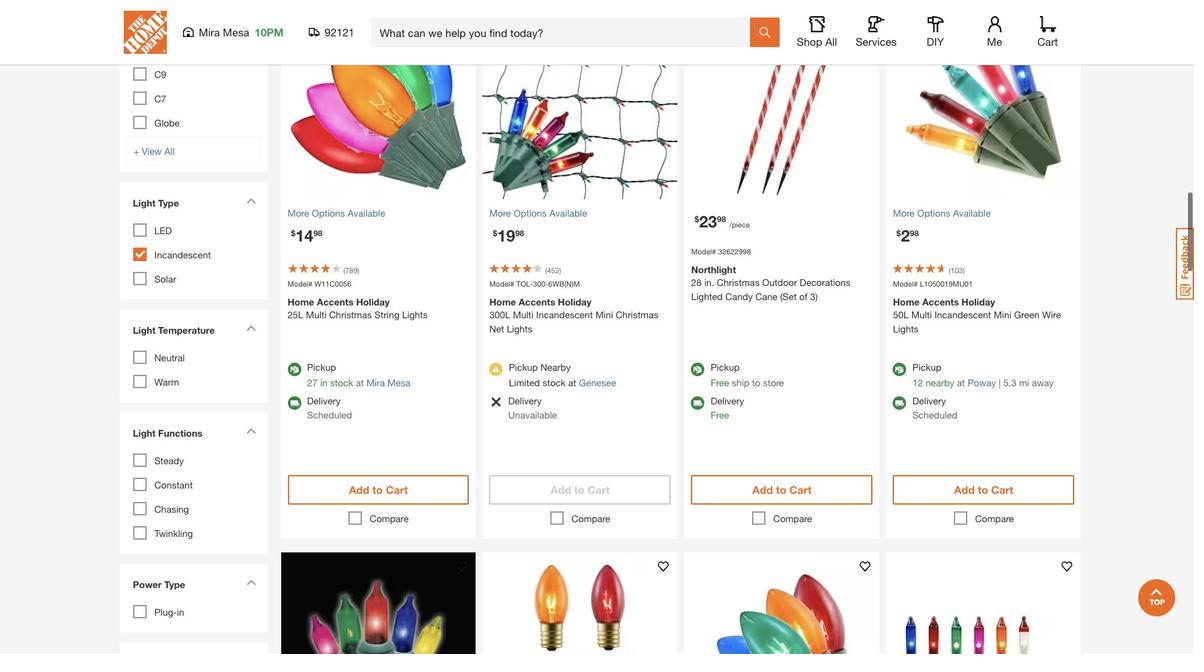 Task type: vqa. For each thing, say whether or not it's contained in the screenshot.
Now
no



Task type: locate. For each thing, give the bounding box(es) containing it.
1 limited stock for pickup image from the top
[[490, 363, 503, 376]]

4 add from the left
[[955, 483, 975, 496]]

holiday down 6wb(n)m
[[558, 296, 592, 308]]

0 horizontal spatial mesa
[[223, 26, 249, 38]]

mini
[[154, 20, 172, 32], [596, 309, 613, 320], [994, 309, 1012, 320]]

3 home from the left
[[893, 296, 920, 308]]

incandescent inside the home accents holiday 300l multi incandescent mini christmas net lights
[[536, 309, 593, 320]]

warm
[[154, 376, 179, 388]]

1 horizontal spatial scheduled
[[913, 409, 958, 421]]

0 horizontal spatial incandescent
[[154, 249, 211, 260]]

0 horizontal spatial multi
[[306, 309, 327, 320]]

accents down w11c0056
[[317, 296, 354, 308]]

1 available shipping image from the left
[[288, 396, 301, 410]]

3 add to cart button from the left
[[691, 475, 873, 505]]

free for pickup free ship to store
[[711, 377, 729, 388]]

net
[[490, 323, 504, 334]]

add for limited stock at
[[551, 483, 571, 496]]

home up 50l
[[893, 296, 920, 308]]

$ up the model# tol-300-6wb(n)m
[[493, 228, 497, 239]]

home up 25l
[[288, 296, 314, 308]]

3 ) from the left
[[963, 266, 965, 275]]

multi right 50l
[[912, 309, 932, 320]]

holiday inside "home accents holiday 50l multi incandescent mini green wire lights"
[[962, 296, 996, 308]]

4 caret icon image from the top
[[246, 579, 256, 585]]

$ inside $ 23 98 /piece
[[695, 214, 699, 224]]

0 vertical spatial light
[[133, 197, 156, 209]]

1 horizontal spatial all
[[826, 35, 837, 48]]

0 horizontal spatial in
[[177, 606, 184, 618]]

1 horizontal spatial accents
[[519, 296, 556, 308]]

caret icon image inside light temperature link
[[246, 325, 256, 331]]

available up ( 452 )
[[550, 208, 587, 219]]

lights inside "home accents holiday 50l multi incandescent mini green wire lights"
[[893, 323, 919, 334]]

1 horizontal spatial (
[[545, 266, 547, 275]]

mini for 19
[[596, 309, 613, 320]]

1 compare from the left
[[370, 513, 409, 524]]

mira right the 27
[[367, 377, 385, 388]]

light temperature link
[[126, 316, 261, 347]]

1 free from the top
[[711, 377, 729, 388]]

at inside pickup nearby limited stock at genesee
[[568, 377, 576, 388]]

1 horizontal spatial incandescent
[[536, 309, 593, 320]]

model# up 25l
[[288, 280, 313, 288]]

more options available up the $ 14 98
[[288, 208, 385, 219]]

0 horizontal spatial available shipping image
[[288, 396, 301, 410]]

2 vertical spatial light
[[133, 427, 156, 439]]

incandescent down l1050019mu01
[[935, 309, 992, 320]]

options
[[312, 208, 345, 219], [514, 208, 547, 219], [918, 208, 951, 219]]

cart for pickup free ship to store
[[790, 483, 812, 496]]

( for 2
[[949, 266, 951, 275]]

3 more from the left
[[893, 208, 915, 219]]

available for pickup image
[[893, 363, 907, 376]]

at down nearby
[[568, 377, 576, 388]]

2 horizontal spatial available
[[953, 208, 991, 219]]

1 horizontal spatial more
[[490, 208, 511, 219]]

0 horizontal spatial accents
[[317, 296, 354, 308]]

caret icon image
[[246, 198, 256, 204], [246, 325, 256, 331], [246, 428, 256, 434], [246, 579, 256, 585]]

0 horizontal spatial available for pickup image
[[288, 363, 301, 376]]

1 add to cart button from the left
[[288, 475, 469, 505]]

free inside pickup free ship to store
[[711, 377, 729, 388]]

) for 14
[[358, 266, 359, 275]]

options for 2
[[918, 208, 951, 219]]

model# l1050019mu01
[[893, 280, 973, 288]]

delivery up unavailable
[[508, 395, 542, 406]]

at inside pickup 12 nearby at poway | 5.3 mi away
[[957, 377, 965, 388]]

plug-in link
[[154, 606, 184, 618]]

2 add from the left
[[551, 483, 571, 496]]

scheduled for 14
[[307, 409, 352, 421]]

twinkling
[[154, 528, 193, 539]]

more options available for 14
[[288, 208, 385, 219]]

0 vertical spatial type
[[158, 197, 179, 209]]

1 vertical spatial mesa
[[388, 377, 411, 388]]

stock inside pickup nearby limited stock at genesee
[[543, 377, 566, 388]]

0 horizontal spatial stock
[[330, 377, 353, 388]]

1 horizontal spatial at
[[568, 377, 576, 388]]

0 horizontal spatial scheduled
[[307, 409, 352, 421]]

0 horizontal spatial (
[[344, 266, 345, 275]]

98 up model# l1050019mu01
[[910, 228, 919, 239]]

compare for pickup nearby limited stock at genesee
[[572, 513, 611, 524]]

limited stock for pickup image
[[490, 363, 503, 376], [490, 396, 502, 408]]

more options available link up ( 452 )
[[490, 206, 671, 220]]

available shipping image
[[288, 396, 301, 410], [691, 396, 705, 410], [893, 396, 907, 410]]

1 available from the left
[[348, 208, 385, 219]]

1 horizontal spatial lights
[[507, 323, 533, 334]]

holiday inside home accents holiday 25l multi christmas string lights
[[356, 296, 390, 308]]

to inside pickup free ship to store
[[752, 377, 761, 388]]

free inside delivery free
[[711, 409, 729, 421]]

more
[[288, 208, 309, 219], [490, 208, 511, 219], [893, 208, 915, 219]]

holiday for 19
[[558, 296, 592, 308]]

at left poway link
[[957, 377, 965, 388]]

caret icon image for power type
[[246, 579, 256, 585]]

( up 300-
[[545, 266, 547, 275]]

1 more options available link from the left
[[288, 206, 469, 220]]

2 horizontal spatial more
[[893, 208, 915, 219]]

4 add to cart from the left
[[955, 483, 1014, 496]]

cart for pickup 27 in stock at mira mesa
[[386, 483, 408, 496]]

0 vertical spatial mira
[[199, 26, 220, 38]]

pickup up the 27
[[307, 361, 336, 373]]

cart link
[[1033, 16, 1063, 48]]

light temperature
[[133, 324, 215, 336]]

1 horizontal spatial christmas
[[616, 309, 659, 320]]

home inside the home accents holiday 300l multi incandescent mini christmas net lights
[[490, 296, 516, 308]]

multi right 300l
[[513, 309, 534, 320]]

stock right the 27
[[330, 377, 353, 388]]

add
[[349, 483, 370, 496], [551, 483, 571, 496], [753, 483, 773, 496], [955, 483, 975, 496]]

pickup inside pickup free ship to store
[[711, 361, 740, 373]]

more options available link up ( 103 )
[[893, 206, 1075, 220]]

multi inside home accents holiday 25l multi christmas string lights
[[306, 309, 327, 320]]

poway link
[[968, 377, 996, 388]]

8 pack c9 multi incandescent replacement bulbs image
[[483, 552, 678, 654]]

c9
[[154, 69, 166, 80]]

3 light from the top
[[133, 427, 156, 439]]

mini inside "home accents holiday 50l multi incandescent mini green wire lights"
[[994, 309, 1012, 320]]

options for 14
[[312, 208, 345, 219]]

multi inside "home accents holiday 50l multi incandescent mini green wire lights"
[[912, 309, 932, 320]]

scheduled for 2
[[913, 409, 958, 421]]

1 horizontal spatial stock
[[543, 377, 566, 388]]

2 limited stock for pickup image from the top
[[490, 396, 502, 408]]

1 multi from the left
[[306, 309, 327, 320]]

options up the $ 14 98
[[312, 208, 345, 219]]

all right shop
[[826, 35, 837, 48]]

add to cart button
[[288, 475, 469, 505], [490, 475, 671, 505], [691, 475, 873, 505], [893, 475, 1075, 505]]

2 add to cart button from the left
[[490, 475, 671, 505]]

) for 19
[[560, 266, 561, 275]]

1 horizontal spatial in
[[320, 377, 328, 388]]

103
[[951, 266, 963, 275]]

2 available shipping image from the left
[[691, 396, 705, 410]]

$ up model# 32622998 on the top right of page
[[695, 214, 699, 224]]

2 home from the left
[[490, 296, 516, 308]]

unavailable
[[508, 409, 557, 421]]

1 horizontal spatial holiday
[[558, 296, 592, 308]]

10pm
[[255, 26, 284, 38]]

2 horizontal spatial more options available
[[893, 208, 991, 219]]

1 horizontal spatial multi
[[513, 309, 534, 320]]

model# w11c0056
[[288, 280, 351, 288]]

power type
[[133, 579, 185, 590]]

all right view
[[164, 145, 175, 157]]

in inside pickup 27 in stock at mira mesa
[[320, 377, 328, 388]]

accents for 14
[[317, 296, 354, 308]]

1 light from the top
[[133, 197, 156, 209]]

stock down nearby
[[543, 377, 566, 388]]

solar link
[[154, 273, 176, 285]]

holiday down l1050019mu01
[[962, 296, 996, 308]]

options up the $ 2 98
[[918, 208, 951, 219]]

all inside button
[[826, 35, 837, 48]]

1 home from the left
[[288, 296, 314, 308]]

1 vertical spatial light
[[133, 324, 156, 336]]

constant
[[154, 479, 193, 491]]

caret icon image inside light functions link
[[246, 428, 256, 434]]

4 compare from the left
[[975, 513, 1014, 524]]

lights inside home accents holiday 25l multi christmas string lights
[[402, 309, 428, 320]]

diy
[[927, 35, 944, 48]]

300-
[[533, 280, 549, 288]]

2 ) from the left
[[560, 266, 561, 275]]

150-light multi-colored 8 function chasing lights image
[[281, 552, 476, 654]]

pickup up limited
[[509, 361, 538, 373]]

decorations
[[800, 277, 851, 288]]

2 horizontal spatial mini
[[994, 309, 1012, 320]]

model# up 50l
[[893, 280, 918, 288]]

2 at from the left
[[568, 377, 576, 388]]

delivery down ship
[[711, 395, 744, 406]]

2 free from the top
[[711, 409, 729, 421]]

$ for 23
[[695, 214, 699, 224]]

caret icon image for light type
[[246, 198, 256, 204]]

caret icon image inside light type link
[[246, 198, 256, 204]]

2 holiday from the left
[[558, 296, 592, 308]]

accents
[[317, 296, 354, 308], [519, 296, 556, 308], [923, 296, 959, 308]]

lights for 19
[[507, 323, 533, 334]]

in down power type link
[[177, 606, 184, 618]]

0 horizontal spatial at
[[356, 377, 364, 388]]

2 accents from the left
[[519, 296, 556, 308]]

12
[[913, 377, 923, 388]]

cart
[[1038, 35, 1058, 48], [386, 483, 408, 496], [588, 483, 610, 496], [790, 483, 812, 496], [992, 483, 1014, 496]]

1 vertical spatial type
[[164, 579, 185, 590]]

delivery scheduled down the 27
[[307, 395, 352, 421]]

scheduled down the 27
[[307, 409, 352, 421]]

1 add from the left
[[349, 483, 370, 496]]

more options available up the $ 19 98
[[490, 208, 587, 219]]

1 horizontal spatial )
[[560, 266, 561, 275]]

outdoor
[[762, 277, 797, 288]]

2 multi from the left
[[513, 309, 534, 320]]

2 horizontal spatial (
[[949, 266, 951, 275]]

mesa
[[223, 26, 249, 38], [388, 377, 411, 388]]

delivery free
[[711, 395, 744, 421]]

1 horizontal spatial options
[[514, 208, 547, 219]]

scheduled down nearby
[[913, 409, 958, 421]]

300l
[[490, 309, 511, 320]]

christmas inside home accents holiday 25l multi christmas string lights
[[329, 309, 372, 320]]

1 more from the left
[[288, 208, 309, 219]]

light for light type
[[133, 197, 156, 209]]

2 horizontal spatial options
[[918, 208, 951, 219]]

0 horizontal spatial all
[[164, 145, 175, 157]]

( up l1050019mu01
[[949, 266, 951, 275]]

( up w11c0056
[[344, 266, 345, 275]]

) up home accents holiday 25l multi christmas string lights
[[358, 266, 359, 275]]

light up neutral link
[[133, 324, 156, 336]]

+ view all
[[134, 145, 175, 157]]

3 more options available link from the left
[[893, 206, 1075, 220]]

1 vertical spatial limited stock for pickup image
[[490, 396, 502, 408]]

free
[[711, 377, 729, 388], [711, 409, 729, 421]]

type for light type
[[158, 197, 179, 209]]

3 caret icon image from the top
[[246, 428, 256, 434]]

me button
[[973, 16, 1017, 48]]

pickup up ship
[[711, 361, 740, 373]]

add to cart button for 27 in stock
[[288, 475, 469, 505]]

1 vertical spatial all
[[164, 145, 175, 157]]

add for 27 in stock
[[349, 483, 370, 496]]

1 horizontal spatial mesa
[[388, 377, 411, 388]]

1 horizontal spatial home
[[490, 296, 516, 308]]

2 horizontal spatial accents
[[923, 296, 959, 308]]

available up ( 789 )
[[348, 208, 385, 219]]

98 for 2
[[910, 228, 919, 239]]

model# up northlight
[[691, 247, 716, 256]]

2 horizontal spatial more options available link
[[893, 206, 1075, 220]]

delivery scheduled down nearby
[[913, 395, 958, 421]]

98 inside $ 23 98 /piece
[[717, 214, 726, 224]]

98 inside the $ 19 98
[[515, 228, 524, 239]]

3 delivery from the left
[[711, 395, 744, 406]]

compare
[[370, 513, 409, 524], [572, 513, 611, 524], [774, 513, 813, 524], [975, 513, 1014, 524]]

$ inside the $ 19 98
[[493, 228, 497, 239]]

free left ship
[[711, 377, 729, 388]]

more options available up the $ 2 98
[[893, 208, 991, 219]]

more up 2
[[893, 208, 915, 219]]

|
[[999, 377, 1001, 388]]

2 horizontal spatial at
[[957, 377, 965, 388]]

1 horizontal spatial available for pickup image
[[691, 363, 705, 376]]

steady
[[154, 455, 184, 466]]

holiday up string
[[356, 296, 390, 308]]

novelty
[[154, 44, 186, 56]]

27
[[307, 377, 318, 388]]

cart for pickup nearby limited stock at genesee
[[588, 483, 610, 496]]

home inside "home accents holiday 50l multi incandescent mini green wire lights"
[[893, 296, 920, 308]]

3 available from the left
[[953, 208, 991, 219]]

multi for 2
[[912, 309, 932, 320]]

2 available for pickup image from the left
[[691, 363, 705, 376]]

add to cart button for limited stock at
[[490, 475, 671, 505]]

2 horizontal spatial home
[[893, 296, 920, 308]]

2 more options available link from the left
[[490, 206, 671, 220]]

2 compare from the left
[[572, 513, 611, 524]]

0 vertical spatial in
[[320, 377, 328, 388]]

2 horizontal spatial lights
[[893, 323, 919, 334]]

light type link
[[126, 189, 261, 220]]

pickup up 12
[[913, 361, 942, 373]]

home for 2
[[893, 296, 920, 308]]

1 holiday from the left
[[356, 296, 390, 308]]

more up the 14 at the left of page
[[288, 208, 309, 219]]

pickup inside pickup nearby limited stock at genesee
[[509, 361, 538, 373]]

3 more options available from the left
[[893, 208, 991, 219]]

options for 19
[[514, 208, 547, 219]]

options up the $ 19 98
[[514, 208, 547, 219]]

caret icon image inside power type link
[[246, 579, 256, 585]]

accents inside "home accents holiday 50l multi incandescent mini green wire lights"
[[923, 296, 959, 308]]

1 ) from the left
[[358, 266, 359, 275]]

0 horizontal spatial delivery scheduled
[[307, 395, 352, 421]]

1 available for pickup image from the left
[[288, 363, 301, 376]]

2 pickup from the left
[[509, 361, 538, 373]]

3 accents from the left
[[923, 296, 959, 308]]

to for pickup 27 in stock at mira mesa
[[373, 483, 383, 496]]

3 pickup from the left
[[711, 361, 740, 373]]

at inside pickup 27 in stock at mira mesa
[[356, 377, 364, 388]]

available for pickup image left pickup free ship to store
[[691, 363, 705, 376]]

stock for delivery unavailable
[[543, 377, 566, 388]]

1 scheduled from the left
[[307, 409, 352, 421]]

pickup
[[307, 361, 336, 373], [509, 361, 538, 373], [711, 361, 740, 373], [913, 361, 942, 373]]

limited stock for pickup image left delivery unavailable
[[490, 396, 502, 408]]

more options available link for 19
[[490, 206, 671, 220]]

model# left 'tol-'
[[490, 280, 514, 288]]

delivery down the 27
[[307, 395, 341, 406]]

incandescent link
[[154, 249, 211, 260]]

type up led
[[158, 197, 179, 209]]

$ up model# l1050019mu01
[[897, 228, 901, 239]]

light left functions
[[133, 427, 156, 439]]

0 vertical spatial limited stock for pickup image
[[490, 363, 503, 376]]

1 accents from the left
[[317, 296, 354, 308]]

delivery down nearby
[[913, 395, 946, 406]]

98 inside the $ 2 98
[[910, 228, 919, 239]]

all
[[826, 35, 837, 48], [164, 145, 175, 157]]

christmas
[[717, 277, 760, 288], [329, 309, 372, 320], [616, 309, 659, 320]]

diy button
[[914, 16, 957, 48]]

pickup for nearby
[[913, 361, 942, 373]]

2 horizontal spatial available shipping image
[[893, 396, 907, 410]]

lights inside the home accents holiday 300l multi incandescent mini christmas net lights
[[507, 323, 533, 334]]

1 horizontal spatial available
[[550, 208, 587, 219]]

0 horizontal spatial available
[[348, 208, 385, 219]]

2 horizontal spatial holiday
[[962, 296, 996, 308]]

1 stock from the left
[[330, 377, 353, 388]]

$ up model# w11c0056
[[291, 228, 296, 239]]

3 add from the left
[[753, 483, 773, 496]]

0 horizontal spatial more options available
[[288, 208, 385, 219]]

2 horizontal spatial )
[[963, 266, 965, 275]]

accents down l1050019mu01
[[923, 296, 959, 308]]

2 more options available from the left
[[490, 208, 587, 219]]

mini inside the home accents holiday 300l multi incandescent mini christmas net lights
[[596, 309, 613, 320]]

more up the 19 at the left
[[490, 208, 511, 219]]

1 horizontal spatial more options available
[[490, 208, 587, 219]]

chasing
[[154, 503, 189, 515]]

accents inside the home accents holiday 300l multi incandescent mini christmas net lights
[[519, 296, 556, 308]]

1 horizontal spatial delivery scheduled
[[913, 395, 958, 421]]

2 delivery from the left
[[508, 395, 542, 406]]

incandescent up solar link
[[154, 249, 211, 260]]

delivery
[[307, 395, 341, 406], [508, 395, 542, 406], [711, 395, 744, 406], [913, 395, 946, 406]]

multi right 25l
[[306, 309, 327, 320]]

more options available for 19
[[490, 208, 587, 219]]

lights down 50l
[[893, 323, 919, 334]]

0 horizontal spatial christmas
[[329, 309, 372, 320]]

1 options from the left
[[312, 208, 345, 219]]

delivery inside delivery unavailable
[[508, 395, 542, 406]]

c7
[[154, 93, 166, 104]]

0 horizontal spatial holiday
[[356, 296, 390, 308]]

3 holiday from the left
[[962, 296, 996, 308]]

98 up model# w11c0056
[[314, 228, 323, 239]]

)
[[358, 266, 359, 275], [560, 266, 561, 275], [963, 266, 965, 275]]

$ inside the $ 14 98
[[291, 228, 296, 239]]

holiday inside the home accents holiday 300l multi incandescent mini christmas net lights
[[558, 296, 592, 308]]

2 light from the top
[[133, 324, 156, 336]]

1 add to cart from the left
[[349, 483, 408, 496]]

2 horizontal spatial christmas
[[717, 277, 760, 288]]

lights right string
[[402, 309, 428, 320]]

+ view all link
[[126, 137, 261, 166]]

1 vertical spatial mira
[[367, 377, 385, 388]]

3 options from the left
[[918, 208, 951, 219]]

4 add to cart button from the left
[[893, 475, 1075, 505]]

lights right net
[[507, 323, 533, 334]]

2 horizontal spatial incandescent
[[935, 309, 992, 320]]

mira mesa 10pm
[[199, 26, 284, 38]]

2 scheduled from the left
[[913, 409, 958, 421]]

3 ( from the left
[[949, 266, 951, 275]]

away
[[1032, 377, 1054, 388]]

2 ( from the left
[[545, 266, 547, 275]]

available for pickup image
[[288, 363, 301, 376], [691, 363, 705, 376]]

( for 14
[[344, 266, 345, 275]]

limited stock for pickup image down net
[[490, 363, 503, 376]]

$ for 19
[[493, 228, 497, 239]]

0 horizontal spatial options
[[312, 208, 345, 219]]

1 horizontal spatial available shipping image
[[691, 396, 705, 410]]

2 horizontal spatial multi
[[912, 309, 932, 320]]

accents inside home accents holiday 25l multi christmas string lights
[[317, 296, 354, 308]]

2 available from the left
[[550, 208, 587, 219]]

pickup inside pickup 27 in stock at mira mesa
[[307, 361, 336, 373]]

452
[[547, 266, 560, 275]]

1 pickup from the left
[[307, 361, 336, 373]]

free down pickup free ship to store
[[711, 409, 729, 421]]

2 more from the left
[[490, 208, 511, 219]]

0 horizontal spatial )
[[358, 266, 359, 275]]

1 horizontal spatial mira
[[367, 377, 385, 388]]

northlight
[[691, 264, 736, 275]]

home up 300l
[[490, 296, 516, 308]]

1 vertical spatial in
[[177, 606, 184, 618]]

1 horizontal spatial mini
[[596, 309, 613, 320]]

mira right mini link
[[199, 26, 220, 38]]

cane
[[756, 291, 778, 302]]

4 delivery from the left
[[913, 395, 946, 406]]

1 delivery scheduled from the left
[[307, 395, 352, 421]]

type right power
[[164, 579, 185, 590]]

delivery for ship
[[711, 395, 744, 406]]

3 compare from the left
[[774, 513, 813, 524]]

4 pickup from the left
[[913, 361, 942, 373]]

more for 19
[[490, 208, 511, 219]]

0 vertical spatial free
[[711, 377, 729, 388]]

1 delivery from the left
[[307, 395, 341, 406]]

available up ( 103 )
[[953, 208, 991, 219]]

available for pickup image for free
[[691, 363, 705, 376]]

2 stock from the left
[[543, 377, 566, 388]]

in right the 27
[[320, 377, 328, 388]]

pickup inside pickup 12 nearby at poway | 5.3 mi away
[[913, 361, 942, 373]]

98 up 'tol-'
[[515, 228, 524, 239]]

delivery scheduled
[[307, 395, 352, 421], [913, 395, 958, 421]]

3 at from the left
[[957, 377, 965, 388]]

add for 12 nearby
[[955, 483, 975, 496]]

92121 button
[[309, 26, 355, 39]]

home inside home accents holiday 25l multi christmas string lights
[[288, 296, 314, 308]]

98
[[717, 214, 726, 224], [314, 228, 323, 239], [515, 228, 524, 239], [910, 228, 919, 239]]

2 caret icon image from the top
[[246, 325, 256, 331]]

delivery for in
[[307, 395, 341, 406]]

more options available
[[288, 208, 385, 219], [490, 208, 587, 219], [893, 208, 991, 219]]

available for pickup image for 27 in stock
[[288, 363, 301, 376]]

0 vertical spatial all
[[826, 35, 837, 48]]

2 delivery scheduled from the left
[[913, 395, 958, 421]]

pickup for limited
[[509, 361, 538, 373]]

add to cart for free
[[753, 483, 812, 496]]

0 horizontal spatial home
[[288, 296, 314, 308]]

98 left /piece
[[717, 214, 726, 224]]

delivery scheduled for 14
[[307, 395, 352, 421]]

2 add to cart from the left
[[551, 483, 610, 496]]

incandescent for 19
[[536, 309, 593, 320]]

98 inside the $ 14 98
[[314, 228, 323, 239]]

add to cart for 12 nearby
[[955, 483, 1014, 496]]

light
[[133, 197, 156, 209], [133, 324, 156, 336], [133, 427, 156, 439]]

3 available shipping image from the left
[[893, 396, 907, 410]]

0 horizontal spatial more options available link
[[288, 206, 469, 220]]

2 options from the left
[[514, 208, 547, 219]]

( 452 )
[[545, 266, 561, 275]]

$ inside the $ 2 98
[[897, 228, 901, 239]]

0 horizontal spatial lights
[[402, 309, 428, 320]]

5.3
[[1004, 377, 1017, 388]]

available for pickup image down 25l
[[288, 363, 301, 376]]

incandescent inside "home accents holiday 50l multi incandescent mini green wire lights"
[[935, 309, 992, 320]]

green
[[1014, 309, 1040, 320]]

1 ( from the left
[[344, 266, 345, 275]]

3 multi from the left
[[912, 309, 932, 320]]

) up 6wb(n)m
[[560, 266, 561, 275]]

1 at from the left
[[356, 377, 364, 388]]

1 horizontal spatial more options available link
[[490, 206, 671, 220]]

0 horizontal spatial more
[[288, 208, 309, 219]]

mira
[[199, 26, 220, 38], [367, 377, 385, 388]]

3 add to cart from the left
[[753, 483, 812, 496]]

at left the mira mesa link
[[356, 377, 364, 388]]

caret icon image for light functions
[[246, 428, 256, 434]]

1 caret icon image from the top
[[246, 198, 256, 204]]

light up led
[[133, 197, 156, 209]]

1 more options available from the left
[[288, 208, 385, 219]]

neutral
[[154, 352, 185, 363]]

98 for 14
[[314, 228, 323, 239]]

stock inside pickup 27 in stock at mira mesa
[[330, 377, 353, 388]]

) up l1050019mu01
[[963, 266, 965, 275]]

incandescent down 6wb(n)m
[[536, 309, 593, 320]]

1 vertical spatial free
[[711, 409, 729, 421]]

shop all
[[797, 35, 837, 48]]

25l multi-colored c9 incandescent lights (2-pack) image
[[685, 552, 880, 654]]

accents down the model# tol-300-6wb(n)m
[[519, 296, 556, 308]]

add to cart
[[349, 483, 408, 496], [551, 483, 610, 496], [753, 483, 812, 496], [955, 483, 1014, 496]]

chasing link
[[154, 503, 189, 515]]

more options available link up ( 789 )
[[288, 206, 469, 220]]

/piece
[[730, 220, 750, 229]]

multi inside the home accents holiday 300l multi incandescent mini christmas net lights
[[513, 309, 534, 320]]

in
[[320, 377, 328, 388], [177, 606, 184, 618]]



Task type: describe. For each thing, give the bounding box(es) containing it.
type for power type
[[164, 579, 185, 590]]

c7 link
[[154, 93, 166, 104]]

solar
[[154, 273, 176, 285]]

christmas inside northlight 28 in. christmas outdoor decorations lighted candy cane (set of 3)
[[717, 277, 760, 288]]

92121
[[325, 26, 355, 38]]

32622998
[[718, 247, 751, 256]]

What can we help you find today? search field
[[380, 18, 749, 46]]

to for pickup free ship to store
[[776, 483, 787, 496]]

model# for 19
[[490, 280, 514, 288]]

6wb(n)m
[[549, 280, 580, 288]]

to for pickup 12 nearby at poway | 5.3 mi away
[[978, 483, 989, 496]]

mini link
[[154, 20, 172, 32]]

temperature
[[158, 324, 215, 336]]

led link
[[154, 225, 172, 236]]

novelty link
[[154, 44, 186, 56]]

model# tol-300-6wb(n)m
[[490, 280, 580, 288]]

( 789 )
[[344, 266, 359, 275]]

delivery scheduled for 2
[[913, 395, 958, 421]]

delivery unavailable
[[508, 395, 557, 421]]

25l multi christmas string lights image
[[281, 4, 476, 200]]

(set
[[780, 291, 797, 302]]

twinkling link
[[154, 528, 193, 539]]

incandescent for 2
[[935, 309, 992, 320]]

mini for 2
[[994, 309, 1012, 320]]

poway
[[968, 377, 996, 388]]

300l multi incandescent mini christmas net lights image
[[483, 4, 678, 200]]

home for 14
[[288, 296, 314, 308]]

25l
[[288, 309, 303, 320]]

lights for 2
[[893, 323, 919, 334]]

0 vertical spatial mesa
[[223, 26, 249, 38]]

28
[[691, 277, 702, 288]]

19
[[497, 226, 515, 245]]

top
[[490, 8, 506, 20]]

50l multi incandescent mini green wire lights image
[[887, 4, 1082, 200]]

genesee link
[[579, 377, 616, 388]]

store
[[763, 377, 784, 388]]

pickup free ship to store
[[711, 361, 784, 388]]

compare for pickup 27 in stock at mira mesa
[[370, 513, 409, 524]]

steady link
[[154, 455, 184, 466]]

northlight 28 in. christmas outdoor decorations lighted candy cane (set of 3)
[[691, 264, 851, 302]]

$ for 2
[[897, 228, 901, 239]]

98 for 19
[[515, 228, 524, 239]]

functions
[[158, 427, 203, 439]]

multi for 19
[[513, 309, 534, 320]]

c9 link
[[154, 69, 166, 80]]

top rated
[[490, 8, 535, 20]]

services button
[[855, 16, 898, 48]]

accents for 2
[[923, 296, 959, 308]]

delivery for nearby
[[913, 395, 946, 406]]

light for light functions
[[133, 427, 156, 439]]

holiday for 14
[[356, 296, 390, 308]]

available shipping image for 2
[[893, 396, 907, 410]]

50l
[[893, 309, 909, 320]]

add to cart for limited stock at
[[551, 483, 610, 496]]

model# for 14
[[288, 280, 313, 288]]

home accents holiday 25l multi christmas string lights
[[288, 296, 428, 320]]

( for 19
[[545, 266, 547, 275]]

light functions link
[[126, 419, 261, 450]]

add to cart for 27 in stock
[[349, 483, 408, 496]]

light for light temperature
[[133, 324, 156, 336]]

caret icon image for light temperature
[[246, 325, 256, 331]]

$ 2 98
[[897, 226, 919, 245]]

the home depot logo image
[[123, 11, 167, 54]]

$ 19 98
[[493, 226, 524, 245]]

w11c0056
[[315, 280, 351, 288]]

light type
[[133, 197, 179, 209]]

light functions
[[133, 427, 203, 439]]

home accents holiday 300l multi incandescent mini christmas net lights
[[490, 296, 659, 334]]

add for free
[[753, 483, 773, 496]]

multi for 14
[[306, 309, 327, 320]]

services
[[856, 35, 897, 48]]

) for 2
[[963, 266, 965, 275]]

789
[[345, 266, 358, 275]]

power
[[133, 579, 162, 590]]

christmas inside the home accents holiday 300l multi incandescent mini christmas net lights
[[616, 309, 659, 320]]

tol-
[[516, 280, 533, 288]]

globe link
[[154, 117, 180, 129]]

cart for pickup 12 nearby at poway | 5.3 mi away
[[992, 483, 1014, 496]]

of
[[800, 291, 808, 302]]

pickup 12 nearby at poway | 5.3 mi away
[[913, 361, 1054, 388]]

plug-in
[[154, 606, 184, 618]]

98 for 23
[[717, 214, 726, 224]]

in.
[[705, 277, 715, 288]]

pickup nearby limited stock at genesee
[[509, 361, 616, 388]]

holiday for 2
[[962, 296, 996, 308]]

more options available link for 14
[[288, 206, 469, 220]]

add to cart button for 12 nearby
[[893, 475, 1075, 505]]

lighted
[[691, 291, 723, 302]]

constant link
[[154, 479, 193, 491]]

ship
[[732, 377, 750, 388]]

nearby
[[926, 377, 955, 388]]

0 horizontal spatial mira
[[199, 26, 220, 38]]

add to cart button for free
[[691, 475, 873, 505]]

limited stock for pickup image for delivery
[[490, 396, 502, 408]]

to for pickup nearby limited stock at genesee
[[574, 483, 585, 496]]

genesee
[[579, 377, 616, 388]]

limited stock for pickup image for pickup
[[490, 363, 503, 376]]

$ for 14
[[291, 228, 296, 239]]

led
[[154, 225, 172, 236]]

view
[[142, 145, 162, 157]]

limited
[[509, 377, 540, 388]]

shop all button
[[796, 16, 839, 48]]

pickup 27 in stock at mira mesa
[[307, 361, 411, 388]]

nearby
[[541, 361, 571, 373]]

compare for pickup 12 nearby at poway | 5.3 mi away
[[975, 513, 1014, 524]]

model# 32622998
[[691, 247, 751, 256]]

28 in. christmas outdoor decorations lighted candy cane (set of 3) image
[[685, 4, 880, 200]]

stock for delivery scheduled
[[330, 377, 353, 388]]

model# for 2
[[893, 280, 918, 288]]

plug-
[[154, 606, 177, 618]]

candy
[[726, 291, 753, 302]]

available for 14
[[348, 208, 385, 219]]

available for 2
[[953, 208, 991, 219]]

accents for 19
[[519, 296, 556, 308]]

at for 27 in stock
[[356, 377, 364, 388]]

available for 19
[[550, 208, 587, 219]]

0 horizontal spatial mini
[[154, 20, 172, 32]]

mira inside pickup 27 in stock at mira mesa
[[367, 377, 385, 388]]

more options available link for 2
[[893, 206, 1075, 220]]

23
[[699, 212, 717, 231]]

available shipping image for 14
[[288, 396, 301, 410]]

more for 2
[[893, 208, 915, 219]]

at for limited stock at
[[568, 377, 576, 388]]

2
[[901, 226, 910, 245]]

pickup for ship
[[711, 361, 740, 373]]

compare for pickup free ship to store
[[774, 513, 813, 524]]

me
[[987, 35, 1003, 48]]

more for 14
[[288, 208, 309, 219]]

( 103 )
[[949, 266, 965, 275]]

home for 19
[[490, 296, 516, 308]]

mesa inside pickup 27 in stock at mira mesa
[[388, 377, 411, 388]]

feedback link image
[[1176, 227, 1195, 300]]

rated
[[508, 8, 535, 20]]

delivery for limited
[[508, 395, 542, 406]]

free for delivery free
[[711, 409, 729, 421]]

mini replacement bulbs pack image
[[887, 552, 1082, 654]]

more options available for 2
[[893, 208, 991, 219]]

pickup for in
[[307, 361, 336, 373]]



